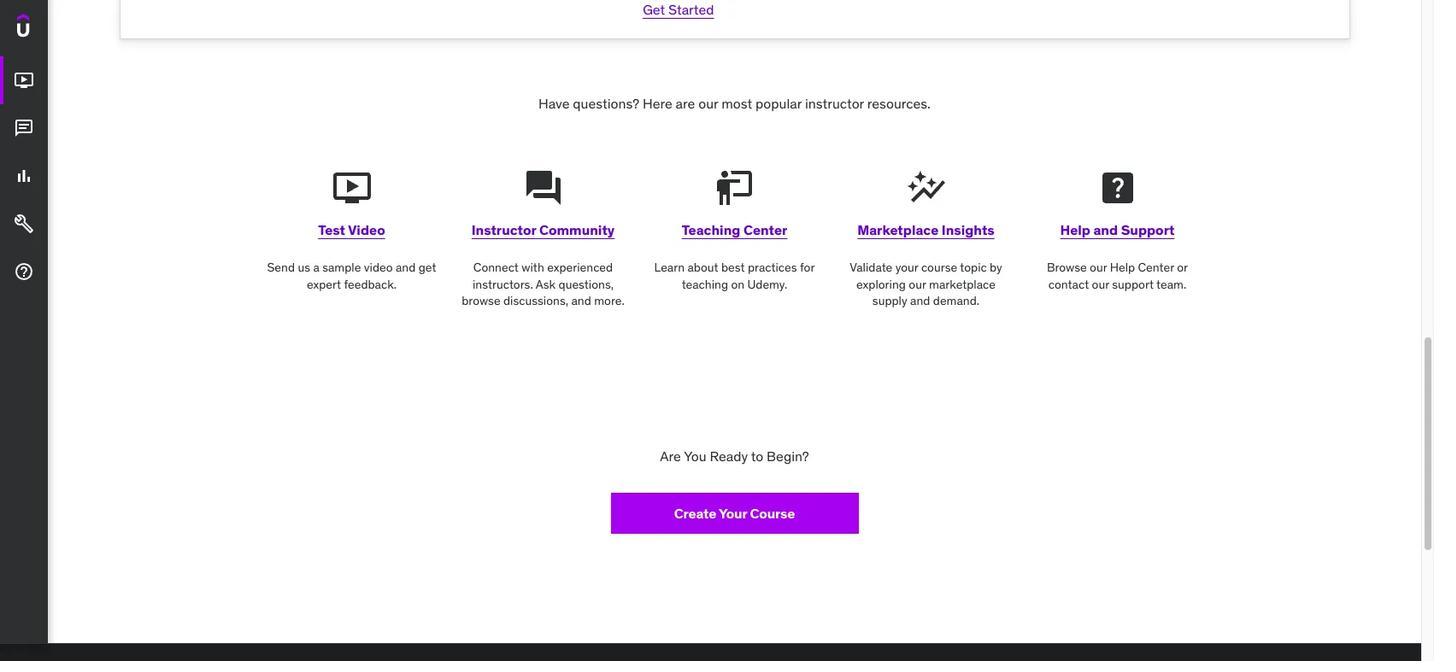 Task type: locate. For each thing, give the bounding box(es) containing it.
udemy image
[[17, 14, 95, 43]]

center up practices on the right top of the page
[[744, 221, 788, 238]]

test
[[318, 221, 345, 238]]

our inside validate your course topic by exploring our marketplace supply and demand.
[[909, 277, 926, 292]]

and inside send us a sample video and get expert feedback.
[[396, 260, 416, 275]]

center
[[744, 221, 788, 238], [1138, 260, 1174, 275]]

are you ready to begin?
[[660, 448, 809, 465]]

medium image
[[14, 118, 34, 139], [14, 214, 34, 234], [14, 262, 34, 282]]

and right supply
[[910, 294, 930, 309]]

are
[[676, 95, 695, 112]]

1 vertical spatial help
[[1110, 260, 1135, 275]]

learn about best practices for teaching on udemy.
[[654, 260, 815, 292]]

demand.
[[933, 294, 980, 309]]

experienced
[[547, 260, 613, 275]]

insights
[[942, 221, 995, 238]]

1 horizontal spatial help
[[1110, 260, 1135, 275]]

medium image
[[14, 70, 34, 91], [14, 166, 34, 187]]

0 horizontal spatial center
[[744, 221, 788, 238]]

ready
[[710, 448, 748, 465]]

sample
[[322, 260, 361, 275]]

2 vertical spatial medium image
[[14, 262, 34, 282]]

and left get
[[396, 260, 416, 275]]

help up the support
[[1110, 260, 1135, 275]]

contact
[[1049, 277, 1089, 292]]

exploring
[[857, 277, 906, 292]]

center inside "browse our help center or contact our support team."
[[1138, 260, 1174, 275]]

support
[[1121, 221, 1175, 238]]

with
[[522, 260, 544, 275]]

create your course
[[674, 505, 795, 522]]

to
[[751, 448, 764, 465]]

center up team.
[[1138, 260, 1174, 275]]

and down questions,
[[571, 294, 591, 309]]

our right browse
[[1090, 260, 1107, 275]]

support
[[1112, 277, 1154, 292]]

get started link
[[643, 1, 714, 18]]

expert
[[307, 277, 341, 292]]

1 vertical spatial center
[[1138, 260, 1174, 275]]

0 vertical spatial medium image
[[14, 118, 34, 139]]

help
[[1061, 221, 1091, 238], [1110, 260, 1135, 275]]

team.
[[1157, 277, 1187, 292]]

by
[[990, 260, 1003, 275]]

course
[[750, 505, 795, 522]]

and inside connect with experienced instructors. ask questions, browse discussions, and more.
[[571, 294, 591, 309]]

validate
[[850, 260, 893, 275]]

0 vertical spatial help
[[1061, 221, 1091, 238]]

instructor community
[[472, 221, 615, 238]]

questions?
[[573, 95, 640, 112]]

1 vertical spatial medium image
[[14, 214, 34, 234]]

marketplace
[[929, 277, 996, 292]]

and
[[1094, 221, 1118, 238], [396, 260, 416, 275], [571, 294, 591, 309], [910, 294, 930, 309]]

send
[[267, 260, 295, 275]]

1 horizontal spatial center
[[1138, 260, 1174, 275]]

0 vertical spatial center
[[744, 221, 788, 238]]

more.
[[594, 294, 625, 309]]

connect
[[473, 260, 519, 275]]

1 medium image from the top
[[14, 70, 34, 91]]

community
[[539, 221, 615, 238]]

get started
[[643, 1, 714, 18]]

practices
[[748, 260, 797, 275]]

questions,
[[559, 277, 614, 292]]

us
[[298, 260, 310, 275]]

have questions? here are our most popular instructor resources.
[[539, 95, 931, 112]]

help up browse
[[1061, 221, 1091, 238]]

2 medium image from the top
[[14, 214, 34, 234]]

popular
[[756, 95, 802, 112]]

3 medium image from the top
[[14, 262, 34, 282]]

here
[[643, 95, 673, 112]]

or
[[1177, 260, 1188, 275]]

our
[[699, 95, 718, 112], [1090, 260, 1107, 275], [909, 277, 926, 292], [1092, 277, 1110, 292]]

our down your at the right of the page
[[909, 277, 926, 292]]

0 vertical spatial medium image
[[14, 70, 34, 91]]

learn
[[654, 260, 685, 275]]

our right are
[[699, 95, 718, 112]]

1 vertical spatial medium image
[[14, 166, 34, 187]]

begin?
[[767, 448, 809, 465]]



Task type: describe. For each thing, give the bounding box(es) containing it.
test video
[[318, 221, 385, 238]]

help and support
[[1061, 221, 1175, 238]]

teaching
[[682, 277, 728, 292]]

marketplace
[[858, 221, 939, 238]]

1 medium image from the top
[[14, 118, 34, 139]]

resources.
[[868, 95, 931, 112]]

connect with experienced instructors. ask questions, browse discussions, and more.
[[462, 260, 625, 309]]

2 medium image from the top
[[14, 166, 34, 187]]

marketplace insights
[[858, 221, 995, 238]]

course
[[921, 260, 958, 275]]

have
[[539, 95, 570, 112]]

started
[[669, 1, 714, 18]]

your
[[896, 260, 919, 275]]

on
[[731, 277, 745, 292]]

validate your course topic by exploring our marketplace supply and demand.
[[850, 260, 1003, 309]]

supply
[[873, 294, 908, 309]]

get
[[643, 1, 665, 18]]

most
[[722, 95, 752, 112]]

topic
[[960, 260, 987, 275]]

instructor
[[805, 95, 864, 112]]

instructors.
[[473, 277, 533, 292]]

help inside "browse our help center or contact our support team."
[[1110, 260, 1135, 275]]

browse
[[1047, 260, 1087, 275]]

feedback.
[[344, 277, 397, 292]]

teaching center
[[682, 221, 788, 238]]

ask
[[536, 277, 556, 292]]

0 horizontal spatial help
[[1061, 221, 1091, 238]]

a
[[313, 260, 320, 275]]

you
[[684, 448, 707, 465]]

for
[[800, 260, 815, 275]]

create
[[674, 505, 717, 522]]

your
[[719, 505, 747, 522]]

best
[[722, 260, 745, 275]]

discussions,
[[503, 294, 569, 309]]

instructor
[[472, 221, 536, 238]]

video
[[364, 260, 393, 275]]

about
[[688, 260, 719, 275]]

and left support
[[1094, 221, 1118, 238]]

create your course link
[[611, 494, 859, 535]]

browse
[[462, 294, 501, 309]]

send us a sample video and get expert feedback.
[[267, 260, 436, 292]]

video
[[348, 221, 385, 238]]

get
[[419, 260, 436, 275]]

teaching
[[682, 221, 741, 238]]

udemy.
[[748, 277, 788, 292]]

are
[[660, 448, 681, 465]]

our right contact
[[1092, 277, 1110, 292]]

browse our help center or contact our support team.
[[1047, 260, 1188, 292]]

and inside validate your course topic by exploring our marketplace supply and demand.
[[910, 294, 930, 309]]



Task type: vqa. For each thing, say whether or not it's contained in the screenshot.
LPIC- to the top
no



